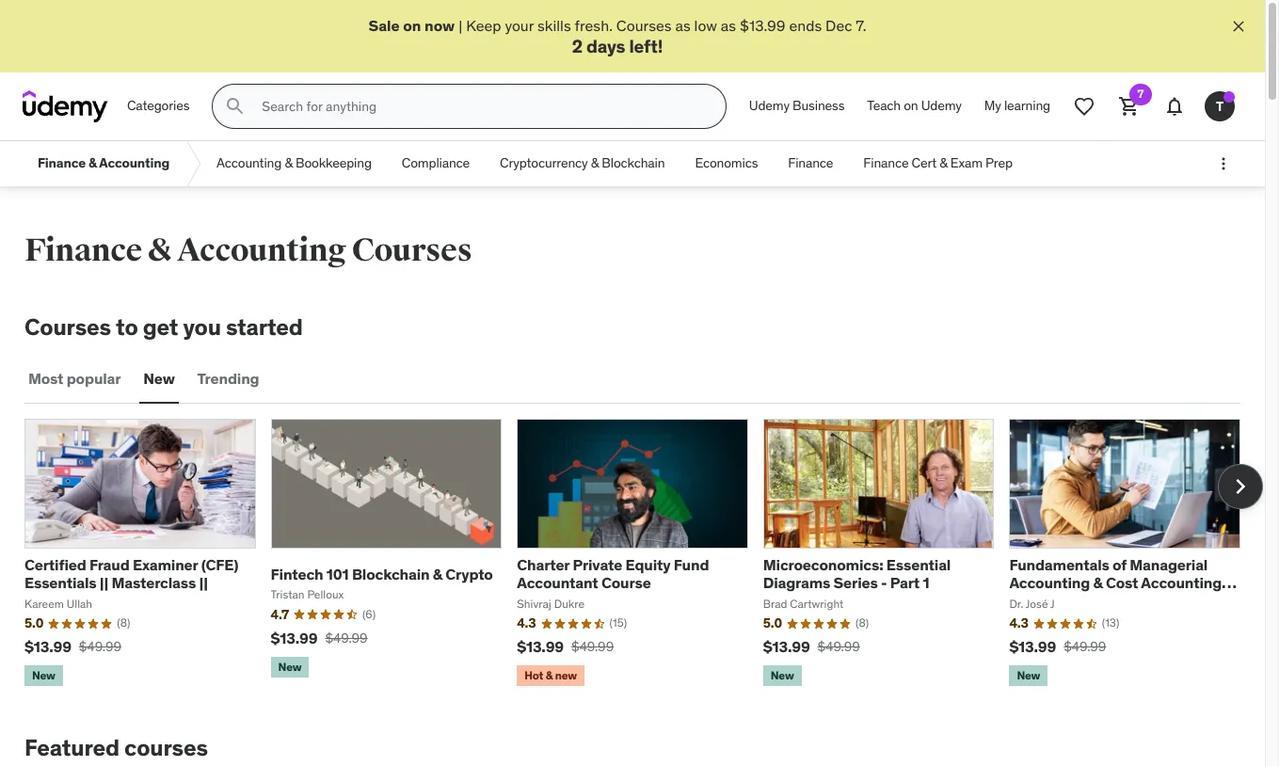 Task type: describe. For each thing, give the bounding box(es) containing it.
submit search image
[[224, 95, 247, 118]]

compliance
[[402, 155, 470, 172]]

series
[[834, 574, 878, 592]]

my
[[985, 97, 1001, 114]]

certified fraud examiner (cfe) essentials || masterclass ||
[[24, 556, 239, 592]]

keep
[[466, 16, 501, 35]]

cost
[[1106, 574, 1139, 592]]

course
[[601, 574, 651, 592]]

& right cryptocurrency
[[591, 155, 599, 172]]

categories button
[[116, 84, 201, 129]]

crypto
[[446, 565, 493, 583]]

arrow pointing to subcategory menu links image
[[185, 141, 202, 187]]

business
[[793, 97, 845, 114]]

1 as from the left
[[675, 16, 691, 35]]

cert
[[912, 155, 937, 172]]

blockchain for &
[[602, 155, 665, 172]]

charter
[[517, 556, 570, 574]]

2 udemy from the left
[[921, 97, 962, 114]]

t
[[1216, 98, 1224, 115]]

2
[[572, 35, 583, 58]]

your
[[505, 16, 534, 35]]

t link
[[1198, 84, 1243, 129]]

& up the get
[[148, 231, 171, 270]]

teach on udemy
[[867, 97, 962, 114]]

cryptocurrency & blockchain link
[[485, 141, 680, 187]]

shopping cart with 7 items image
[[1118, 95, 1141, 118]]

accounting right cost
[[1141, 574, 1222, 592]]

microeconomics:  essential diagrams series - part 1
[[763, 556, 951, 592]]

private
[[573, 556, 622, 574]]

finance for finance & accounting
[[38, 155, 86, 172]]

most
[[28, 369, 63, 388]]

exam
[[951, 155, 983, 172]]

popular
[[67, 369, 121, 388]]

managerial
[[1130, 556, 1208, 574]]

most popular button
[[24, 357, 125, 402]]

certified
[[24, 556, 86, 574]]

Search for anything text field
[[258, 91, 703, 123]]

finance for finance & accounting courses
[[24, 231, 142, 270]]

wishlist image
[[1073, 95, 1096, 118]]

dec
[[826, 16, 852, 35]]

new
[[143, 369, 175, 388]]

left!
[[629, 35, 663, 58]]

charter private equity fund accountant course link
[[517, 556, 709, 592]]

certified fraud examiner (cfe) essentials || masterclass || link
[[24, 556, 239, 592]]

2 || from the left
[[199, 574, 208, 592]]

fund
[[674, 556, 709, 574]]

most popular
[[28, 369, 121, 388]]

more subcategory menu links image
[[1214, 155, 1233, 173]]

microeconomics:  essential diagrams series - part 1 link
[[763, 556, 951, 592]]

cryptocurrency
[[500, 155, 588, 172]]

masterclass
[[112, 574, 196, 592]]

examiner
[[133, 556, 198, 574]]

(cfe)
[[201, 556, 239, 574]]

courses to get you started
[[24, 313, 303, 342]]

accounting & bookkeeping
[[217, 155, 372, 172]]

economics link
[[680, 141, 773, 187]]

diagrams
[[763, 574, 831, 592]]

essentials
[[24, 574, 97, 592]]

accounting left of
[[1010, 574, 1090, 592]]

fintech 101 blockchain & crypto
[[271, 565, 493, 583]]

|
[[459, 16, 463, 35]]

learning
[[1004, 97, 1051, 114]]

trending
[[197, 369, 259, 388]]

1 udemy from the left
[[749, 97, 790, 114]]



Task type: vqa. For each thing, say whether or not it's contained in the screenshot.
$13.99
yes



Task type: locate. For each thing, give the bounding box(es) containing it.
close image
[[1230, 17, 1248, 36]]

featured courses
[[24, 734, 208, 763]]

1
[[923, 574, 930, 592]]

finance down business
[[788, 155, 833, 172]]

0 vertical spatial on
[[403, 16, 421, 35]]

you have alerts image
[[1224, 91, 1235, 103]]

you
[[183, 313, 221, 342]]

0 horizontal spatial udemy
[[749, 97, 790, 114]]

0 vertical spatial 101
[[327, 565, 349, 583]]

101 inside fundamentals of managerial accounting & cost accounting 101
[[1010, 592, 1032, 611]]

0 horizontal spatial courses
[[24, 313, 111, 342]]

1 horizontal spatial ||
[[199, 574, 208, 592]]

courses up most popular
[[24, 313, 111, 342]]

teach on udemy link
[[856, 84, 973, 129]]

& left 'bookkeeping'
[[285, 155, 293, 172]]

|| right examiner
[[199, 574, 208, 592]]

prep
[[986, 155, 1013, 172]]

skills
[[538, 16, 571, 35]]

1 vertical spatial courses
[[352, 231, 472, 270]]

fresh.
[[575, 16, 613, 35]]

0 horizontal spatial ||
[[100, 574, 108, 592]]

bookkeeping
[[296, 155, 372, 172]]

finance cert & exam prep
[[864, 155, 1013, 172]]

accounting right the arrow pointing to subcategory menu links icon
[[217, 155, 282, 172]]

sale
[[369, 16, 400, 35]]

charter private equity fund accountant course
[[517, 556, 709, 592]]

now
[[425, 16, 455, 35]]

accounting left the arrow pointing to subcategory menu links icon
[[99, 155, 170, 172]]

cryptocurrency & blockchain
[[500, 155, 665, 172]]

of
[[1113, 556, 1127, 574]]

finance cert & exam prep link
[[849, 141, 1028, 187]]

finance & accounting courses
[[24, 231, 472, 270]]

as
[[675, 16, 691, 35], [721, 16, 736, 35]]

& down udemy image
[[88, 155, 97, 172]]

accounting & bookkeeping link
[[202, 141, 387, 187]]

& left cost
[[1093, 574, 1103, 592]]

fintech
[[271, 565, 323, 583]]

on inside the sale on now | keep your skills fresh. courses as low as $13.99 ends dec 7. 2 days left!
[[403, 16, 421, 35]]

as left low
[[675, 16, 691, 35]]

udemy business
[[749, 97, 845, 114]]

$13.99
[[740, 16, 786, 35]]

7
[[1138, 87, 1144, 101]]

fintech 101 blockchain & crypto link
[[271, 565, 493, 583]]

ends
[[789, 16, 822, 35]]

my learning link
[[973, 84, 1062, 129]]

on
[[403, 16, 421, 35], [904, 97, 918, 114]]

fundamentals of managerial accounting & cost accounting 101
[[1010, 556, 1222, 611]]

microeconomics:
[[763, 556, 884, 574]]

7.
[[856, 16, 867, 35]]

2 as from the left
[[721, 16, 736, 35]]

0 horizontal spatial as
[[675, 16, 691, 35]]

2 vertical spatial courses
[[24, 313, 111, 342]]

0 horizontal spatial blockchain
[[352, 565, 430, 583]]

finance left cert
[[864, 155, 909, 172]]

finance up to
[[24, 231, 142, 270]]

teach
[[867, 97, 901, 114]]

udemy left my
[[921, 97, 962, 114]]

-
[[881, 574, 887, 592]]

my learning
[[985, 97, 1051, 114]]

0 vertical spatial blockchain
[[602, 155, 665, 172]]

& inside fundamentals of managerial accounting & cost accounting 101
[[1093, 574, 1103, 592]]

||
[[100, 574, 108, 592], [199, 574, 208, 592]]

started
[[226, 313, 303, 342]]

2 horizontal spatial courses
[[616, 16, 672, 35]]

on left now
[[403, 16, 421, 35]]

blockchain right cryptocurrency
[[602, 155, 665, 172]]

notifications image
[[1164, 95, 1186, 118]]

blockchain left crypto
[[352, 565, 430, 583]]

udemy business link
[[738, 84, 856, 129]]

essential
[[887, 556, 951, 574]]

blockchain
[[602, 155, 665, 172], [352, 565, 430, 583]]

& left crypto
[[433, 565, 442, 583]]

on for teach on udemy
[[904, 97, 918, 114]]

on for sale on now | keep your skills fresh. courses as low as $13.99 ends dec 7. 2 days left!
[[403, 16, 421, 35]]

1 vertical spatial blockchain
[[352, 565, 430, 583]]

accounting up started on the top of the page
[[177, 231, 346, 270]]

finance down udemy image
[[38, 155, 86, 172]]

1 horizontal spatial blockchain
[[602, 155, 665, 172]]

to
[[116, 313, 138, 342]]

&
[[88, 155, 97, 172], [285, 155, 293, 172], [591, 155, 599, 172], [940, 155, 948, 172], [148, 231, 171, 270], [433, 565, 442, 583], [1093, 574, 1103, 592]]

0 vertical spatial courses
[[616, 16, 672, 35]]

blockchain for 101
[[352, 565, 430, 583]]

1 vertical spatial 101
[[1010, 592, 1032, 611]]

fraud
[[89, 556, 129, 574]]

sale on now | keep your skills fresh. courses as low as $13.99 ends dec 7. 2 days left!
[[369, 16, 867, 58]]

& right cert
[[940, 155, 948, 172]]

101 right the fintech
[[327, 565, 349, 583]]

101
[[327, 565, 349, 583], [1010, 592, 1032, 611]]

1 horizontal spatial as
[[721, 16, 736, 35]]

finance & accounting link
[[23, 141, 185, 187]]

1 horizontal spatial udemy
[[921, 97, 962, 114]]

trending button
[[194, 357, 263, 402]]

days
[[587, 35, 625, 58]]

compliance link
[[387, 141, 485, 187]]

part
[[890, 574, 920, 592]]

1 horizontal spatial 101
[[1010, 592, 1032, 611]]

on right teach
[[904, 97, 918, 114]]

finance link
[[773, 141, 849, 187]]

finance & accounting
[[38, 155, 170, 172]]

1 horizontal spatial on
[[904, 97, 918, 114]]

as right low
[[721, 16, 736, 35]]

accounting
[[99, 155, 170, 172], [217, 155, 282, 172], [177, 231, 346, 270], [1010, 574, 1090, 592], [1141, 574, 1222, 592]]

accountant
[[517, 574, 598, 592]]

udemy left business
[[749, 97, 790, 114]]

blockchain inside carousel element
[[352, 565, 430, 583]]

finance for finance
[[788, 155, 833, 172]]

new button
[[140, 357, 179, 402]]

courses up the left!
[[616, 16, 672, 35]]

udemy image
[[23, 91, 108, 123]]

economics
[[695, 155, 758, 172]]

0 horizontal spatial 101
[[327, 565, 349, 583]]

courses down "compliance" link
[[352, 231, 472, 270]]

get
[[143, 313, 178, 342]]

low
[[694, 16, 717, 35]]

featured
[[24, 734, 120, 763]]

equity
[[626, 556, 671, 574]]

fundamentals
[[1010, 556, 1110, 574]]

fundamentals of managerial accounting & cost accounting 101 link
[[1010, 556, 1237, 611]]

|| right essentials
[[100, 574, 108, 592]]

finance
[[38, 155, 86, 172], [788, 155, 833, 172], [864, 155, 909, 172], [24, 231, 142, 270]]

1 vertical spatial on
[[904, 97, 918, 114]]

101 down fundamentals
[[1010, 592, 1032, 611]]

next image
[[1226, 472, 1256, 502]]

categories
[[127, 97, 190, 114]]

carousel element
[[24, 419, 1263, 691]]

7 link
[[1107, 84, 1152, 129]]

1 || from the left
[[100, 574, 108, 592]]

finance for finance cert & exam prep
[[864, 155, 909, 172]]

0 horizontal spatial on
[[403, 16, 421, 35]]

courses inside the sale on now | keep your skills fresh. courses as low as $13.99 ends dec 7. 2 days left!
[[616, 16, 672, 35]]

1 horizontal spatial courses
[[352, 231, 472, 270]]

courses
[[124, 734, 208, 763]]



